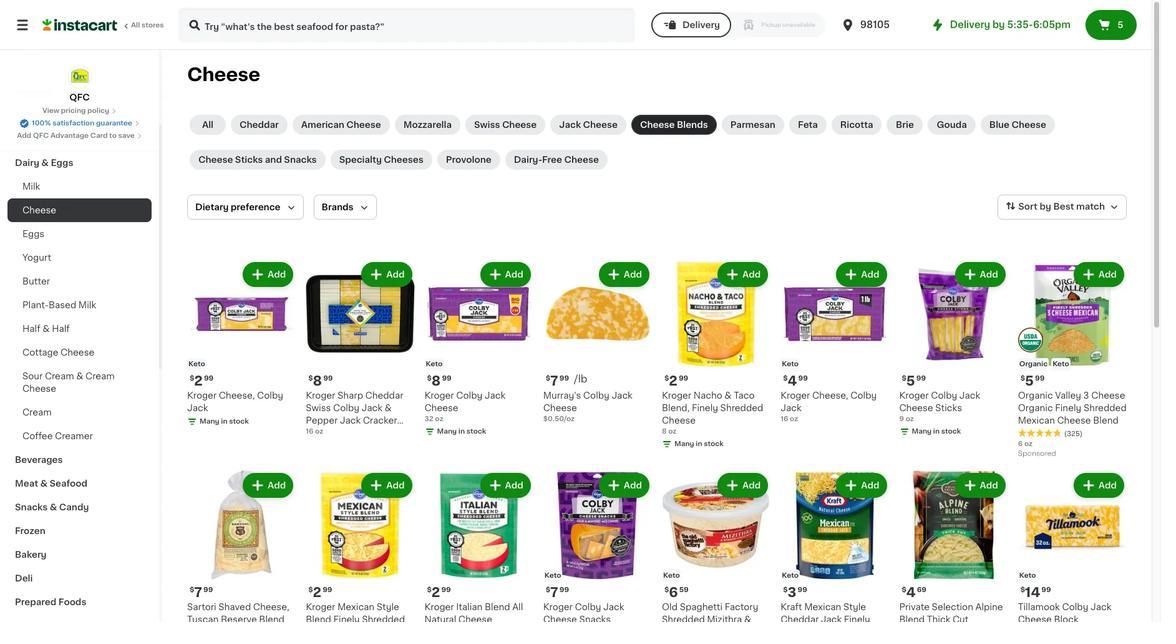 Task type: vqa. For each thing, say whether or not it's contained in the screenshot.
98105 popup button
yes



Task type: describe. For each thing, give the bounding box(es) containing it.
$ 2 99 for kroger nacho & taco blend, finely shredded cheese
[[665, 375, 688, 388]]

add qfc advantage card to save link
[[17, 131, 142, 141]]

provolone link
[[437, 150, 500, 170]]

stock for 2
[[704, 441, 724, 448]]

product group containing 6
[[662, 471, 771, 622]]

organic for organic valley 3 cheese organic finely shredded mexican cheese blend
[[1018, 391, 1053, 400]]

lists link
[[7, 35, 152, 60]]

yogurt link
[[7, 246, 152, 270]]

organic valley 3 cheese organic finely shredded mexican cheese blend
[[1018, 391, 1127, 425]]

finely for mexican
[[1055, 404, 1082, 413]]

3 inside organic valley 3 cheese organic finely shredded mexican cheese blend
[[1084, 391, 1089, 400]]

shredded inside old spaghetti factory shredded mizithra
[[662, 615, 705, 622]]

cheese link
[[7, 198, 152, 222]]

ricotta link
[[832, 115, 882, 135]]

murray's
[[543, 391, 581, 400]]

$ 8 99 for kroger sharp cheddar swiss colby jack & pepper jack cracker cuts
[[308, 375, 333, 388]]

$ 5 99 for organic valley 3 cheese organic finely shredded mexican cheese blend
[[1021, 375, 1045, 388]]

factory
[[725, 602, 758, 611]]

99 up kroger colby jack cheese 32 oz
[[442, 375, 452, 382]]

Best match Sort by field
[[998, 195, 1127, 220]]

selection
[[932, 602, 973, 611]]

item badge image
[[1018, 328, 1043, 352]]

delivery button
[[651, 12, 731, 37]]

kroger sharp cheddar swiss colby jack & pepper jack cracker cuts
[[306, 391, 403, 438]]

5 inside button
[[1118, 21, 1123, 29]]

cream link
[[7, 401, 152, 424]]

keto for 4
[[782, 361, 799, 368]]

$ up natural
[[427, 586, 432, 593]]

$ 7 99 inside $7.99 per pound element
[[546, 375, 569, 388]]

cheddar inside kraft mexican style cheddar jack finel
[[781, 615, 819, 622]]

5 button
[[1086, 10, 1137, 40]]

in down kroger cheese, colby jack
[[221, 418, 228, 425]]

colby inside kroger colby jack cheese 32 oz
[[456, 391, 483, 400]]

dairy & eggs
[[15, 158, 73, 167]]

jack inside kraft mexican style cheddar jack finel
[[821, 615, 842, 622]]

keto for 6
[[663, 572, 680, 579]]

delivery for delivery
[[683, 21, 720, 29]]

1 horizontal spatial snacks
[[284, 155, 317, 164]]

plant-based milk link
[[7, 293, 152, 317]]

16 inside kroger cheese, colby jack 16 oz
[[781, 416, 788, 423]]

coffee
[[22, 432, 53, 441]]

$ 6 59
[[665, 586, 689, 599]]

dairy-free cheese link
[[505, 150, 608, 170]]

blend inside kroger mexican style blend finely shredde
[[306, 615, 331, 622]]

8 inside kroger nacho & taco blend, finely shredded cheese 8 oz
[[662, 428, 667, 435]]

$0.50/oz
[[543, 416, 575, 423]]

deli
[[15, 574, 33, 583]]

blue cheese
[[990, 120, 1046, 129]]

cheese sticks and snacks
[[198, 155, 317, 164]]

& right meat
[[40, 479, 48, 488]]

2 vertical spatial organic
[[1018, 404, 1053, 413]]

99 up blend,
[[679, 375, 688, 382]]

gouda
[[937, 120, 967, 129]]

card
[[90, 132, 108, 139]]

many in stock for 2
[[675, 441, 724, 448]]

in for 5
[[933, 428, 940, 435]]

sartori
[[187, 602, 216, 611]]

add qfc advantage card to save
[[17, 132, 135, 139]]

produce link
[[7, 127, 152, 151]]

colby inside kroger colby jack cheese sticks 9 oz
[[931, 391, 957, 400]]

in for 8
[[459, 428, 465, 435]]

colby inside murray's colby jack cheese $0.50/oz
[[583, 391, 610, 400]]

99 up kroger mexican style blend finely shredde
[[323, 586, 332, 593]]

& inside kroger sharp cheddar swiss colby jack & pepper jack cracker cuts
[[385, 404, 392, 413]]

7 for sartori shaved cheese, tuscan reserve blend
[[194, 586, 202, 599]]

delivery for delivery by 5:35-6:05pm
[[950, 20, 990, 29]]

dietary preference button
[[187, 195, 304, 220]]

kroger for kroger colby jack cheese 32 oz
[[425, 391, 454, 400]]

beverages link
[[7, 448, 152, 472]]

sort by
[[1019, 202, 1051, 211]]

cream down cottage cheese
[[45, 372, 74, 381]]

colby inside kroger sharp cheddar swiss colby jack & pepper jack cracker cuts
[[333, 404, 359, 413]]

dairy
[[15, 158, 39, 167]]

many for 2
[[675, 441, 694, 448]]

qfc inside "link"
[[33, 132, 49, 139]]

natural
[[425, 615, 456, 622]]

kroger for kroger colby jack cheese sticks 9 oz
[[899, 391, 929, 400]]

mexican inside organic valley 3 cheese organic finely shredded mexican cheese blend
[[1018, 416, 1055, 425]]

$ up pepper
[[308, 375, 313, 382]]

many for 5
[[912, 428, 932, 435]]

blends
[[677, 120, 708, 129]]

$ 7 99 for sartori shaved cheese, tuscan reserve blend
[[190, 586, 213, 599]]

cheddar link
[[231, 115, 288, 135]]

creamer
[[55, 432, 93, 441]]

kroger for kroger cheese, colby jack
[[187, 391, 217, 400]]

kroger for kroger sharp cheddar swiss colby jack & pepper jack cracker cuts
[[306, 391, 335, 400]]

$ 14 99
[[1021, 586, 1051, 599]]

oz up 'sponsored badge' 'image'
[[1025, 441, 1033, 448]]

mexican for 2
[[338, 602, 374, 611]]

cheeses
[[384, 155, 424, 164]]

feta
[[798, 120, 818, 129]]

99 up 'sartori'
[[203, 586, 213, 593]]

cottage
[[22, 348, 58, 357]]

swiss inside kroger sharp cheddar swiss colby jack & pepper jack cracker cuts
[[306, 404, 331, 413]]

blend inside "kroger italian blend all natural cheese"
[[485, 602, 510, 611]]

$ 4 69
[[902, 586, 927, 599]]

1 horizontal spatial 6
[[1018, 441, 1023, 448]]

$ 8 99 for kroger colby jack cheese
[[427, 375, 452, 388]]

cream up coffee on the bottom left of the page
[[22, 408, 52, 417]]

deli link
[[7, 567, 152, 590]]

tillamook colby jack cheese block
[[1018, 602, 1112, 622]]

kroger cheese, colby jack
[[187, 391, 283, 413]]

$ up kroger cheese, colby jack
[[190, 375, 194, 382]]

dairy-free cheese
[[514, 155, 599, 164]]

kroger for kroger colby jack cheese snacks
[[543, 602, 573, 611]]

advantage
[[51, 132, 89, 139]]

cheese, for kroger cheese, colby jack 16 oz
[[812, 391, 848, 400]]

$ up 9
[[902, 375, 907, 382]]

keto for 2
[[188, 361, 205, 368]]

guarantee
[[96, 120, 132, 127]]

$ inside $ 3 99
[[783, 586, 788, 593]]

99 up natural
[[441, 586, 451, 593]]

coffee creamer link
[[7, 424, 152, 448]]

$ 2 99 for kroger mexican style blend finely shredde
[[308, 586, 332, 599]]

7 for kroger colby jack cheese snacks
[[550, 586, 558, 599]]

99 up kroger cheese, colby jack
[[204, 375, 214, 382]]

all link
[[190, 115, 226, 135]]

& inside sour cream & cream cheese
[[76, 372, 83, 381]]

delivery by 5:35-6:05pm
[[950, 20, 1071, 29]]

cheese blends
[[640, 120, 708, 129]]

cottage cheese
[[22, 348, 94, 357]]

brie
[[896, 120, 914, 129]]

add inside "link"
[[17, 132, 31, 139]]

specialty cheeses
[[339, 155, 424, 164]]

cheese inside kroger colby jack cheese snacks
[[543, 615, 577, 622]]

$ up kroger colby jack cheese snacks
[[546, 586, 550, 593]]

qfc link
[[68, 65, 91, 104]]

cheese inside sour cream & cream cheese
[[22, 384, 56, 393]]

kraft mexican style cheddar jack finel
[[781, 602, 870, 622]]

finely for cheese
[[692, 404, 718, 413]]

jack inside tillamook colby jack cheese block
[[1091, 602, 1112, 611]]

32
[[425, 416, 433, 423]]

satisfaction
[[53, 120, 94, 127]]

butter link
[[7, 270, 152, 293]]

8 for kroger sharp cheddar swiss colby jack & pepper jack cracker cuts
[[313, 375, 322, 388]]

$ up blend,
[[665, 375, 669, 382]]

cheese inside murray's colby jack cheese $0.50/oz
[[543, 404, 577, 413]]

keto for 7
[[545, 572, 561, 579]]

american cheese link
[[293, 115, 390, 135]]

$ inside $ 4 69
[[902, 586, 907, 593]]

& right dairy
[[41, 158, 49, 167]]

free
[[542, 155, 562, 164]]

brie link
[[887, 115, 923, 135]]

all inside "kroger italian blend all natural cheese"
[[512, 602, 523, 611]]

taco
[[734, 391, 755, 400]]

2 for kroger nacho & taco blend, finely shredded cheese
[[669, 375, 678, 388]]

italian
[[456, 602, 483, 611]]

$7.99 per pound element
[[543, 373, 652, 390]]

plant-based milk
[[22, 301, 96, 309]]

cheese inside "kroger italian blend all natural cheese"
[[459, 615, 492, 622]]

& inside kroger nacho & taco blend, finely shredded cheese 8 oz
[[725, 391, 732, 400]]

jack inside kroger cheese, colby jack 16 oz
[[781, 404, 802, 413]]

many in stock for 5
[[912, 428, 961, 435]]

stock for 8
[[467, 428, 486, 435]]

yogurt
[[22, 253, 51, 262]]

pricing
[[61, 107, 86, 114]]

(325)
[[1064, 431, 1083, 438]]

$ up murray's
[[546, 375, 550, 382]]

butter
[[22, 277, 50, 286]]

cuts
[[306, 429, 327, 438]]

cheese, inside sartori shaved cheese, tuscan reserve blend
[[253, 602, 289, 611]]

98105 button
[[840, 7, 915, 42]]

brands button
[[314, 195, 377, 220]]

shredded for taco
[[720, 404, 763, 413]]

swiss cheese
[[474, 120, 537, 129]]

all stores link
[[42, 7, 165, 42]]

oz down pepper
[[315, 428, 323, 435]]

dairy-
[[514, 155, 542, 164]]

produce
[[15, 135, 53, 144]]

100% satisfaction guarantee button
[[19, 116, 140, 129]]

7 up murray's
[[550, 375, 558, 388]]

kroger for kroger cheese, colby jack 16 oz
[[781, 391, 810, 400]]

3 inside product "group"
[[788, 586, 797, 599]]



Task type: locate. For each thing, give the bounding box(es) containing it.
prepared foods link
[[7, 590, 152, 614]]

many in stock down kroger nacho & taco blend, finely shredded cheese 8 oz on the right of page
[[675, 441, 724, 448]]

private selection alpine blend thick cu
[[899, 602, 1003, 622]]

swiss up pepper
[[306, 404, 331, 413]]

6:05pm
[[1033, 20, 1071, 29]]

8 up pepper
[[313, 375, 322, 388]]

kroger inside kroger cheese, colby jack
[[187, 391, 217, 400]]

1 vertical spatial 4
[[907, 586, 916, 599]]

thanksgiving
[[15, 111, 75, 120]]

keto up "valley"
[[1053, 361, 1069, 368]]

oz inside kroger cheese, colby jack 16 oz
[[790, 416, 798, 423]]

snacks inside 'link'
[[15, 503, 48, 512]]

kroger for kroger italian blend all natural cheese
[[425, 602, 454, 611]]

organic keto
[[1019, 361, 1069, 368]]

all left stores
[[131, 22, 140, 29]]

keto up "$ 4 99"
[[782, 361, 799, 368]]

many for 8
[[437, 428, 457, 435]]

cheese, inside kroger cheese, colby jack
[[219, 391, 255, 400]]

1 horizontal spatial half
[[52, 324, 70, 333]]

mexican inside kroger mexican style blend finely shredde
[[338, 602, 374, 611]]

oz inside kroger colby jack cheese sticks 9 oz
[[906, 416, 914, 423]]

2 up kroger cheese, colby jack
[[194, 375, 203, 388]]

1 horizontal spatial sticks
[[936, 404, 962, 413]]

oz right 32
[[435, 416, 443, 423]]

shredded inside kroger nacho & taco blend, finely shredded cheese 8 oz
[[720, 404, 763, 413]]

1 $ 5 99 from the left
[[902, 375, 926, 388]]

dairy & eggs link
[[7, 151, 152, 175]]

many in stock down kroger colby jack cheese sticks 9 oz
[[912, 428, 961, 435]]

0 vertical spatial 16
[[781, 416, 788, 423]]

cheese, inside kroger cheese, colby jack 16 oz
[[812, 391, 848, 400]]

8 up 32
[[432, 375, 441, 388]]

kroger inside kroger colby jack cheese sticks 9 oz
[[899, 391, 929, 400]]

many down blend,
[[675, 441, 694, 448]]

0 vertical spatial all
[[131, 22, 140, 29]]

None search field
[[178, 7, 635, 42]]

$ 3 99
[[783, 586, 807, 599]]

2 half from the left
[[52, 324, 70, 333]]

organic down item badge 'icon'
[[1019, 361, 1048, 368]]

1 horizontal spatial 4
[[907, 586, 916, 599]]

2 horizontal spatial mexican
[[1018, 416, 1055, 425]]

$ 2 99 up natural
[[427, 586, 451, 599]]

0 vertical spatial 4
[[788, 375, 797, 388]]

8 for kroger colby jack cheese
[[432, 375, 441, 388]]

oz right 9
[[906, 416, 914, 423]]

3 up kraft
[[788, 586, 797, 599]]

$ left 69
[[902, 586, 907, 593]]

mexican inside kraft mexican style cheddar jack finel
[[804, 602, 841, 611]]

2 up natural
[[432, 586, 440, 599]]

0 horizontal spatial shredded
[[662, 615, 705, 622]]

finely inside kroger mexican style blend finely shredde
[[334, 615, 360, 622]]

many in stock down kroger cheese, colby jack
[[200, 418, 249, 425]]

sticks inside kroger colby jack cheese sticks 9 oz
[[936, 404, 962, 413]]

many in stock for 8
[[437, 428, 486, 435]]

keto up 14
[[1019, 572, 1036, 579]]

half & half
[[22, 324, 70, 333]]

0 horizontal spatial swiss
[[306, 404, 331, 413]]

oz inside kroger colby jack cheese 32 oz
[[435, 416, 443, 423]]

all for all
[[202, 120, 213, 129]]

seafood
[[50, 479, 87, 488]]

thick
[[927, 615, 951, 622]]

kroger inside kroger cheese, colby jack 16 oz
[[781, 391, 810, 400]]

view pricing policy link
[[42, 106, 117, 116]]

kroger inside "kroger italian blend all natural cheese"
[[425, 602, 454, 611]]

in down kroger colby jack cheese sticks 9 oz
[[933, 428, 940, 435]]

product group
[[187, 260, 296, 429], [306, 260, 415, 438], [425, 260, 533, 439], [543, 260, 652, 424], [662, 260, 771, 452], [781, 260, 889, 424], [899, 260, 1008, 439], [1018, 260, 1127, 461], [187, 471, 296, 622], [306, 471, 415, 622], [425, 471, 533, 622], [543, 471, 652, 622], [662, 471, 771, 622], [781, 471, 889, 622], [899, 471, 1008, 622], [1018, 471, 1127, 622]]

2 horizontal spatial snacks
[[579, 615, 611, 622]]

sour cream & cream cheese
[[22, 372, 115, 393]]

keto up kroger cheese, colby jack
[[188, 361, 205, 368]]

$ 2 99 up kroger mexican style blend finely shredde
[[308, 586, 332, 599]]

all for all stores
[[131, 22, 140, 29]]

1 vertical spatial cheddar
[[365, 391, 403, 400]]

shredded inside organic valley 3 cheese organic finely shredded mexican cheese blend
[[1084, 404, 1127, 413]]

many down kroger cheese, colby jack
[[200, 418, 219, 425]]

$ 2 99 for kroger cheese, colby jack
[[190, 375, 214, 388]]

$ 2 99
[[190, 375, 214, 388], [665, 375, 688, 388], [308, 586, 332, 599], [427, 586, 451, 599]]

kroger nacho & taco blend, finely shredded cheese 8 oz
[[662, 391, 763, 435]]

& up cottage
[[43, 324, 50, 333]]

99 inside $ 14 99
[[1042, 586, 1051, 593]]

parmesan link
[[722, 115, 784, 135]]

save
[[118, 132, 135, 139]]

7 up 'sartori'
[[194, 586, 202, 599]]

product group containing 3
[[781, 471, 889, 622]]

$
[[190, 375, 194, 382], [308, 375, 313, 382], [427, 375, 432, 382], [546, 375, 550, 382], [665, 375, 669, 382], [783, 375, 788, 382], [902, 375, 907, 382], [1021, 375, 1025, 382], [190, 586, 194, 593], [308, 586, 313, 593], [427, 586, 432, 593], [546, 586, 550, 593], [665, 586, 669, 593], [783, 586, 788, 593], [902, 586, 907, 593], [1021, 586, 1025, 593]]

blend inside sartori shaved cheese, tuscan reserve blend
[[259, 615, 285, 622]]

4 for kroger cheese, colby jack
[[788, 375, 797, 388]]

0 horizontal spatial finely
[[334, 615, 360, 622]]

instacart logo image
[[42, 17, 117, 32]]

by
[[993, 20, 1005, 29], [1040, 202, 1051, 211]]

1 vertical spatial swiss
[[306, 404, 331, 413]]

0 vertical spatial organic
[[1019, 361, 1048, 368]]

frozen link
[[7, 519, 152, 543]]

1 horizontal spatial mexican
[[804, 602, 841, 611]]

kroger inside kroger mexican style blend finely shredde
[[306, 602, 335, 611]]

$ up kraft
[[783, 586, 788, 593]]

colby inside kroger cheese, colby jack
[[257, 391, 283, 400]]

colby inside kroger colby jack cheese snacks
[[575, 602, 601, 611]]

many
[[200, 418, 219, 425], [437, 428, 457, 435], [912, 428, 932, 435], [675, 441, 694, 448]]

stock down kroger cheese, colby jack
[[229, 418, 249, 425]]

jack inside murray's colby jack cheese $0.50/oz
[[612, 391, 633, 400]]

1 horizontal spatial 5
[[1025, 375, 1034, 388]]

0 horizontal spatial milk
[[22, 182, 40, 191]]

100%
[[32, 120, 51, 127]]

colby inside tillamook colby jack cheese block
[[1062, 602, 1089, 611]]

sour cream & cream cheese link
[[7, 364, 152, 401]]

coffee creamer
[[22, 432, 93, 441]]

bakery
[[15, 550, 47, 559]]

mozzarella link
[[395, 115, 461, 135]]

$ inside $ 14 99
[[1021, 586, 1025, 593]]

shredded
[[720, 404, 763, 413], [1084, 404, 1127, 413], [662, 615, 705, 622]]

cream down cottage cheese link
[[85, 372, 115, 381]]

specialty cheeses link
[[330, 150, 432, 170]]

99 down "organic keto"
[[1035, 375, 1045, 382]]

1 horizontal spatial by
[[1040, 202, 1051, 211]]

in
[[221, 418, 228, 425], [459, 428, 465, 435], [933, 428, 940, 435], [696, 441, 702, 448]]

dietary
[[195, 203, 229, 212]]

jack inside kroger cheese, colby jack
[[187, 404, 208, 413]]

2 horizontal spatial shredded
[[1084, 404, 1127, 413]]

gouda link
[[928, 115, 976, 135]]

0 vertical spatial 6
[[1018, 441, 1023, 448]]

kroger italian blend all natural cheese
[[425, 602, 523, 622]]

tillamook
[[1018, 602, 1060, 611]]

0 horizontal spatial 4
[[788, 375, 797, 388]]

4
[[788, 375, 797, 388], [907, 586, 916, 599]]

1 vertical spatial snacks
[[15, 503, 48, 512]]

0 vertical spatial 3
[[1084, 391, 1089, 400]]

blend
[[1093, 416, 1119, 425], [485, 602, 510, 611], [259, 615, 285, 622], [306, 615, 331, 622], [899, 615, 925, 622]]

cheese inside kroger nacho & taco blend, finely shredded cheese 8 oz
[[662, 416, 696, 425]]

0 horizontal spatial cheddar
[[240, 120, 279, 129]]

6 oz
[[1018, 441, 1033, 448]]

4 up kroger cheese, colby jack 16 oz
[[788, 375, 797, 388]]

cream
[[45, 372, 74, 381], [85, 372, 115, 381], [22, 408, 52, 417]]

$ 2 99 up kroger cheese, colby jack
[[190, 375, 214, 388]]

by inside field
[[1040, 202, 1051, 211]]

& inside 'link'
[[50, 503, 57, 512]]

$ 2 99 up blend,
[[665, 375, 688, 388]]

0 vertical spatial by
[[993, 20, 1005, 29]]

2 for kroger italian blend all natural cheese
[[432, 586, 440, 599]]

4 for private selection alpine blend thick cu
[[907, 586, 916, 599]]

kroger inside kroger nacho & taco blend, finely shredded cheese 8 oz
[[662, 391, 691, 400]]

swiss up provolone
[[474, 120, 500, 129]]

meat
[[15, 479, 38, 488]]

0 horizontal spatial 3
[[788, 586, 797, 599]]

many in stock down kroger colby jack cheese 32 oz
[[437, 428, 486, 435]]

cheddar inside "link"
[[240, 120, 279, 129]]

1 vertical spatial sticks
[[936, 404, 962, 413]]

98105
[[860, 20, 890, 29]]

★★★★★
[[1018, 429, 1062, 438], [1018, 429, 1062, 438]]

kroger inside kroger colby jack cheese snacks
[[543, 602, 573, 611]]

colby inside kroger cheese, colby jack 16 oz
[[851, 391, 877, 400]]

99 inside $ 3 99
[[798, 586, 807, 593]]

$ up 'sartori'
[[190, 586, 194, 593]]

1 horizontal spatial delivery
[[950, 20, 990, 29]]

8
[[313, 375, 322, 388], [432, 375, 441, 388], [662, 428, 667, 435]]

1 vertical spatial organic
[[1018, 391, 1053, 400]]

0 horizontal spatial 6
[[669, 586, 678, 599]]

0 horizontal spatial half
[[22, 324, 40, 333]]

1 style from the left
[[377, 602, 399, 611]]

prepared
[[15, 598, 56, 607]]

sharp
[[338, 391, 363, 400]]

0 horizontal spatial eggs
[[22, 230, 44, 238]]

cheese inside 'link'
[[1012, 120, 1046, 129]]

milk right "based"
[[79, 301, 96, 309]]

$ up kroger cheese, colby jack 16 oz
[[783, 375, 788, 382]]

cheddar up cracker
[[365, 391, 403, 400]]

2 up blend,
[[669, 375, 678, 388]]

0 horizontal spatial snacks
[[15, 503, 48, 512]]

sticks
[[235, 155, 263, 164], [936, 404, 962, 413]]

kroger mexican style blend finely shredde
[[306, 602, 405, 622]]

99 inside "$ 4 99"
[[798, 375, 808, 382]]

blend inside organic valley 3 cheese organic finely shredded mexican cheese blend
[[1093, 416, 1119, 425]]

4 left 69
[[907, 586, 916, 599]]

0 vertical spatial milk
[[22, 182, 40, 191]]

pepper
[[306, 416, 338, 425]]

meat & seafood link
[[7, 472, 152, 495]]

in for 2
[[696, 441, 702, 448]]

1 horizontal spatial eggs
[[51, 158, 73, 167]]

1 vertical spatial all
[[202, 120, 213, 129]]

all inside all link
[[202, 120, 213, 129]]

0 vertical spatial snacks
[[284, 155, 317, 164]]

delivery by 5:35-6:05pm link
[[930, 17, 1071, 32]]

7 up kroger colby jack cheese snacks
[[550, 586, 558, 599]]

match
[[1076, 202, 1105, 211]]

3 right "valley"
[[1084, 391, 1089, 400]]

3
[[1084, 391, 1089, 400], [788, 586, 797, 599]]

1 vertical spatial 3
[[788, 586, 797, 599]]

by right sort
[[1040, 202, 1051, 211]]

5 for kroger colby jack cheese sticks
[[907, 375, 915, 388]]

mozzarella
[[404, 120, 452, 129]]

ricotta
[[840, 120, 873, 129]]

1 horizontal spatial $ 8 99
[[427, 375, 452, 388]]

all right italian
[[512, 602, 523, 611]]

& left candy
[[50, 503, 57, 512]]

0 vertical spatial eggs
[[51, 158, 73, 167]]

0 horizontal spatial qfc
[[33, 132, 49, 139]]

style inside kraft mexican style cheddar jack finel
[[844, 602, 866, 611]]

keto for 14
[[1019, 572, 1036, 579]]

kroger for kroger nacho & taco blend, finely shredded cheese 8 oz
[[662, 391, 691, 400]]

1 vertical spatial qfc
[[33, 132, 49, 139]]

kroger colby jack cheese sticks 9 oz
[[899, 391, 980, 423]]

cheddar down kraft
[[781, 615, 819, 622]]

$ 2 99 for kroger italian blend all natural cheese
[[427, 586, 451, 599]]

many in stock
[[200, 418, 249, 425], [437, 428, 486, 435], [912, 428, 961, 435], [675, 441, 724, 448]]

jack inside jack cheese link
[[559, 120, 581, 129]]

in down kroger nacho & taco blend, finely shredded cheese 8 oz on the right of page
[[696, 441, 702, 448]]

style for 3
[[844, 602, 866, 611]]

1 horizontal spatial 16
[[781, 416, 788, 423]]

cheese, for kroger cheese, colby jack
[[219, 391, 255, 400]]

product group containing 14
[[1018, 471, 1127, 622]]

cheese sticks and snacks link
[[190, 150, 325, 170]]

1 horizontal spatial qfc
[[69, 93, 90, 102]]

0 horizontal spatial by
[[993, 20, 1005, 29]]

tuscan
[[187, 615, 219, 622]]

1 horizontal spatial cheddar
[[365, 391, 403, 400]]

snacks inside kroger colby jack cheese snacks
[[579, 615, 611, 622]]

2 $ 5 99 from the left
[[1021, 375, 1045, 388]]

2 horizontal spatial cheddar
[[781, 615, 819, 622]]

cheddar inside kroger sharp cheddar swiss colby jack & pepper jack cracker cuts
[[365, 391, 403, 400]]

6 left the '59'
[[669, 586, 678, 599]]

2 vertical spatial cheddar
[[781, 615, 819, 622]]

half down 'plant-based milk'
[[52, 324, 70, 333]]

milk link
[[7, 175, 152, 198]]

$ 5 99 for kroger colby jack cheese sticks
[[902, 375, 926, 388]]

16 down "$ 4 99"
[[781, 416, 788, 423]]

style for 2
[[377, 602, 399, 611]]

feta link
[[789, 115, 827, 135]]

in down kroger colby jack cheese 32 oz
[[459, 428, 465, 435]]

99 up pepper
[[323, 375, 333, 382]]

0 horizontal spatial $ 5 99
[[902, 375, 926, 388]]

all stores
[[131, 22, 164, 29]]

many down kroger colby jack cheese sticks 9 oz
[[912, 428, 932, 435]]

alpine
[[976, 602, 1003, 611]]

1 vertical spatial 16
[[306, 428, 314, 435]]

organic for organic keto
[[1019, 361, 1048, 368]]

& down cottage cheese link
[[76, 372, 83, 381]]

by for sort
[[1040, 202, 1051, 211]]

16 oz
[[306, 428, 323, 435]]

1 horizontal spatial $ 5 99
[[1021, 375, 1045, 388]]

american
[[301, 120, 344, 129]]

sour
[[22, 372, 43, 381]]

2 vertical spatial all
[[512, 602, 523, 611]]

0 horizontal spatial 5
[[907, 375, 915, 388]]

5 for organic valley 3 cheese organic finely shredded mexican cheese blend
[[1025, 375, 1034, 388]]

0 horizontal spatial mexican
[[338, 602, 374, 611]]

service type group
[[651, 12, 825, 37]]

0 horizontal spatial all
[[131, 22, 140, 29]]

$ 5 99
[[902, 375, 926, 388], [1021, 375, 1045, 388]]

kroger inside kroger colby jack cheese 32 oz
[[425, 391, 454, 400]]

nacho
[[694, 391, 722, 400]]

blend inside the "private selection alpine blend thick cu"
[[899, 615, 925, 622]]

8 down blend,
[[662, 428, 667, 435]]

$ 7 99 for kroger colby jack cheese snacks
[[546, 586, 569, 599]]

1 horizontal spatial finely
[[692, 404, 718, 413]]

1 vertical spatial eggs
[[22, 230, 44, 238]]

qfc up the view pricing policy link
[[69, 93, 90, 102]]

9
[[899, 416, 904, 423]]

$ up kroger mexican style blend finely shredde
[[308, 586, 313, 593]]

cheese inside kroger colby jack cheese sticks 9 oz
[[899, 404, 933, 413]]

99 up kroger colby jack cheese snacks
[[560, 586, 569, 593]]

0 vertical spatial sticks
[[235, 155, 263, 164]]

jack inside kroger colby jack cheese sticks 9 oz
[[960, 391, 980, 400]]

keto for 3
[[782, 572, 799, 579]]

2 style from the left
[[844, 602, 866, 611]]

cheese inside tillamook colby jack cheese block
[[1018, 615, 1052, 622]]

cracker
[[363, 416, 397, 425]]

1 horizontal spatial 8
[[432, 375, 441, 388]]

0 vertical spatial swiss
[[474, 120, 500, 129]]

0 horizontal spatial 16
[[306, 428, 314, 435]]

2 up kroger mexican style blend finely shredde
[[313, 586, 321, 599]]

2 horizontal spatial 5
[[1118, 21, 1123, 29]]

99 up kroger cheese, colby jack 16 oz
[[798, 375, 808, 382]]

1 horizontal spatial shredded
[[720, 404, 763, 413]]

2 $ 8 99 from the left
[[427, 375, 452, 388]]

shredded for cheese
[[1084, 404, 1127, 413]]

$ up tillamook
[[1021, 586, 1025, 593]]

$ 8 99 up kroger colby jack cheese 32 oz
[[427, 375, 452, 388]]

0 vertical spatial qfc
[[69, 93, 90, 102]]

1 horizontal spatial milk
[[79, 301, 96, 309]]

1 vertical spatial milk
[[79, 301, 96, 309]]

1 horizontal spatial 3
[[1084, 391, 1089, 400]]

by for delivery
[[993, 20, 1005, 29]]

$ 7 99
[[546, 375, 569, 388], [190, 586, 213, 599], [546, 586, 569, 599]]

qfc logo image
[[68, 65, 91, 89]]

kroger cheese, colby jack 16 oz
[[781, 391, 877, 423]]

99 up kroger colby jack cheese sticks 9 oz
[[917, 375, 926, 382]]

2 for kroger cheese, colby jack
[[194, 375, 203, 388]]

1 horizontal spatial all
[[202, 120, 213, 129]]

stock down kroger colby jack cheese sticks 9 oz
[[941, 428, 961, 435]]

keto up the $ 6 59
[[663, 572, 680, 579]]

specialty
[[339, 155, 382, 164]]

0 horizontal spatial sticks
[[235, 155, 263, 164]]

2 horizontal spatial 8
[[662, 428, 667, 435]]

1 horizontal spatial swiss
[[474, 120, 500, 129]]

recipes link
[[7, 80, 152, 104]]

oz inside kroger nacho & taco blend, finely shredded cheese 8 oz
[[668, 428, 677, 435]]

cheddar up cheese sticks and snacks
[[240, 120, 279, 129]]

delivery inside button
[[683, 21, 720, 29]]

milk down dairy
[[22, 182, 40, 191]]

kroger for kroger mexican style blend finely shredde
[[306, 602, 335, 611]]

2 for kroger mexican style blend finely shredde
[[313, 586, 321, 599]]

2 horizontal spatial all
[[512, 602, 523, 611]]

1 horizontal spatial style
[[844, 602, 866, 611]]

cheese inside kroger colby jack cheese 32 oz
[[425, 404, 458, 413]]

$ 8 99 up pepper
[[308, 375, 333, 388]]

jack inside kroger colby jack cheese snacks
[[603, 602, 624, 611]]

jack cheese
[[559, 120, 618, 129]]

eggs up "yogurt"
[[22, 230, 44, 238]]

many down kroger colby jack cheese 32 oz
[[437, 428, 457, 435]]

0 vertical spatial cheddar
[[240, 120, 279, 129]]

organic left "valley"
[[1018, 391, 1053, 400]]

stock for 5
[[941, 428, 961, 435]]

all left cheddar "link"
[[202, 120, 213, 129]]

$ inside the $ 6 59
[[665, 586, 669, 593]]

$ 5 99 up kroger colby jack cheese sticks 9 oz
[[902, 375, 926, 388]]

sponsored badge image
[[1018, 450, 1056, 458]]

jack inside kroger colby jack cheese 32 oz
[[485, 391, 506, 400]]

kroger inside kroger sharp cheddar swiss colby jack & pepper jack cracker cuts
[[306, 391, 335, 400]]

all inside all stores link
[[131, 22, 140, 29]]

keto for 8
[[426, 361, 443, 368]]

eggs link
[[7, 222, 152, 246]]

half down plant-
[[22, 324, 40, 333]]

style inside kroger mexican style blend finely shredde
[[377, 602, 399, 611]]

16
[[781, 416, 788, 423], [306, 428, 314, 435]]

qfc
[[69, 93, 90, 102], [33, 132, 49, 139]]

blue
[[990, 120, 1010, 129]]

1 half from the left
[[22, 324, 40, 333]]

0 horizontal spatial style
[[377, 602, 399, 611]]

1 $ 8 99 from the left
[[308, 375, 333, 388]]

99 up kraft
[[798, 586, 807, 593]]

& up cracker
[[385, 404, 392, 413]]

finely inside organic valley 3 cheese organic finely shredded mexican cheese blend
[[1055, 404, 1082, 413]]

1 vertical spatial 6
[[669, 586, 678, 599]]

finely inside kroger nacho & taco blend, finely shredded cheese 8 oz
[[692, 404, 718, 413]]

$ up 32
[[427, 375, 432, 382]]

$ left the '59'
[[665, 586, 669, 593]]

99 left "/lb" on the bottom of the page
[[560, 375, 569, 382]]

0 horizontal spatial delivery
[[683, 21, 720, 29]]

Search field
[[180, 9, 634, 41]]

organic up 6 oz
[[1018, 404, 1053, 413]]

$ inside "$ 4 99"
[[783, 375, 788, 382]]

2 vertical spatial snacks
[[579, 615, 611, 622]]

$ 7 99 up 'sartori'
[[190, 586, 213, 599]]

eggs inside "link"
[[22, 230, 44, 238]]

mexican for 3
[[804, 602, 841, 611]]

2
[[194, 375, 203, 388], [669, 375, 678, 388], [313, 586, 321, 599], [432, 586, 440, 599]]

0 horizontal spatial $ 8 99
[[308, 375, 333, 388]]

1 vertical spatial by
[[1040, 202, 1051, 211]]

$ down "organic keto"
[[1021, 375, 1025, 382]]

oz down blend,
[[668, 428, 677, 435]]

0 horizontal spatial 8
[[313, 375, 322, 388]]

valley
[[1055, 391, 1081, 400]]

oz down "$ 4 99"
[[790, 416, 798, 423]]

2 horizontal spatial finely
[[1055, 404, 1082, 413]]



